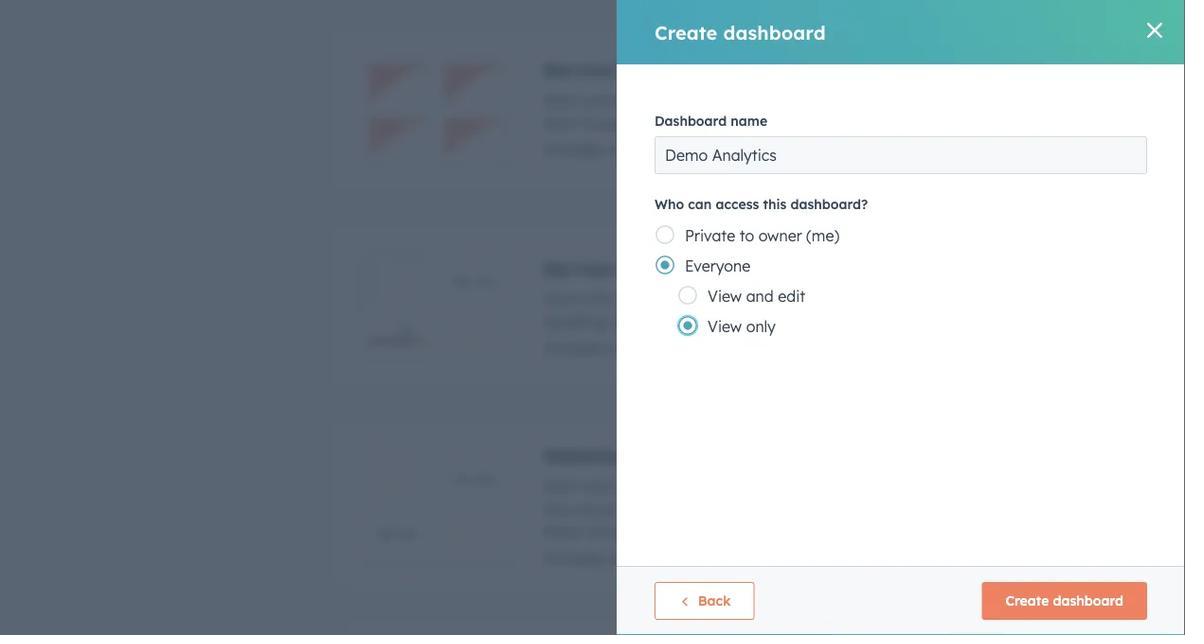 Task type: locate. For each thing, give the bounding box(es) containing it.
1 default from the top
[[621, 140, 672, 159]]

team up tickets.
[[620, 256, 671, 280]]

0 vertical spatial that
[[800, 91, 830, 109]]

1 vertical spatial with
[[583, 290, 613, 309]]

1 vertical spatial default
[[621, 339, 672, 358]]

includes 6 default reports down tickets.
[[543, 339, 727, 358]]

your inside service team ticket sla performance overview start with a dashboard of 6 reports that track how your service team is handling tickets.
[[908, 290, 940, 309]]

a up tickets.
[[617, 290, 627, 309]]

that left the help
[[800, 91, 830, 109]]

that inside service team ticket sla performance overview start with a dashboard of 6 reports that track how your service team is handling tickets.
[[800, 290, 830, 309]]

name
[[731, 113, 768, 129]]

includes for website analytics
[[543, 549, 604, 568]]

8
[[732, 477, 740, 496], [608, 549, 617, 568]]

1 horizontal spatial are
[[676, 500, 700, 519]]

and
[[747, 287, 774, 306], [891, 500, 919, 519]]

default down performing.
[[621, 140, 672, 159]]

visitors
[[621, 500, 672, 519], [586, 523, 637, 542]]

overview
[[911, 256, 1001, 280]]

default down 'finding'
[[621, 549, 672, 568]]

see down sessions.
[[995, 500, 1022, 519]]

includes 6 default reports inside option
[[543, 339, 727, 358]]

with inside service team ticket sla performance overview start with a dashboard of 6 reports that track how your service team is handling tickets.
[[583, 290, 613, 309]]

view
[[708, 287, 742, 306], [708, 318, 742, 336]]

website
[[899, 477, 954, 496]]

team inside service team performance start with a dashboard of 6 reports that help to track how your service team is performing.
[[620, 57, 671, 81]]

2 vertical spatial default
[[621, 549, 672, 568]]

0 vertical spatial of
[[713, 91, 727, 109]]

new
[[858, 500, 887, 519]]

0 vertical spatial 8
[[732, 477, 740, 496]]

start inside service team performance start with a dashboard of 6 reports that help to track how your service team is performing.
[[543, 91, 579, 109]]

owner
[[759, 227, 802, 245]]

0 horizontal spatial are
[[641, 523, 664, 542]]

1 vertical spatial includes
[[543, 339, 604, 358]]

8 inside website analytics start with a dashboard of 8 reports that focus on website sessions. see how many visitors are visiting your website, new and returning. see how these visitors are finding your website.
[[732, 477, 740, 496]]

performance down (me)
[[783, 256, 905, 280]]

who
[[655, 196, 684, 213]]

sla
[[740, 256, 777, 280]]

1 horizontal spatial is
[[1041, 290, 1052, 309]]

1 vertical spatial and
[[891, 500, 919, 519]]

0 horizontal spatial to
[[740, 227, 755, 245]]

start
[[543, 91, 579, 109], [543, 290, 579, 309], [543, 477, 579, 496]]

create dashboard inside button
[[1006, 593, 1124, 610]]

1 vertical spatial that
[[800, 290, 830, 309]]

is inside service team ticket sla performance overview start with a dashboard of 6 reports that track how your service team is handling tickets.
[[1041, 290, 1052, 309]]

0 vertical spatial includes 6 default reports
[[543, 140, 727, 159]]

8 up visiting
[[732, 477, 740, 496]]

0 vertical spatial view
[[708, 287, 742, 306]]

1 vertical spatial team
[[1000, 290, 1037, 309]]

your down visiting
[[723, 523, 755, 542]]

1 with from the top
[[583, 91, 613, 109]]

team up performing.
[[620, 57, 671, 81]]

2 vertical spatial start
[[543, 477, 579, 496]]

create dashboard button
[[982, 583, 1148, 621]]

service for service team performance
[[543, 57, 614, 81]]

track inside service team performance start with a dashboard of 6 reports that help to track how your service team is performing.
[[887, 91, 924, 109]]

1 of from the top
[[713, 91, 727, 109]]

0 horizontal spatial team
[[543, 113, 580, 132]]

1 vertical spatial service
[[945, 290, 995, 309]]

1 a from the top
[[617, 91, 627, 109]]

0 vertical spatial includes
[[543, 140, 604, 159]]

your down overview
[[908, 290, 940, 309]]

includes for service team ticket sla performance overview
[[543, 339, 604, 358]]

performing.
[[600, 113, 683, 132]]

view for view only
[[708, 318, 742, 336]]

2 of from the top
[[713, 290, 727, 309]]

track
[[887, 91, 924, 109], [834, 290, 871, 309]]

of inside service team ticket sla performance overview start with a dashboard of 6 reports that track how your service team is handling tickets.
[[713, 290, 727, 309]]

0 vertical spatial team
[[543, 113, 580, 132]]

1 horizontal spatial 8
[[732, 477, 740, 496]]

reports down dashboard name
[[676, 140, 727, 159]]

team
[[543, 113, 580, 132], [1000, 290, 1037, 309]]

8 down many
[[608, 549, 617, 568]]

0 vertical spatial with
[[583, 91, 613, 109]]

0 vertical spatial track
[[887, 91, 924, 109]]

are up 'finding'
[[676, 500, 700, 519]]

visitors right many
[[621, 500, 672, 519]]

includes 6 default reports for ticket
[[543, 339, 727, 358]]

3 default from the top
[[621, 549, 672, 568]]

None checkbox
[[330, 25, 1098, 193], [330, 423, 1098, 591], [330, 25, 1098, 193], [330, 423, 1098, 591]]

with inside website analytics start with a dashboard of 8 reports that focus on website sessions. see how many visitors are visiting your website, new and returning. see how these visitors are finding your website.
[[583, 477, 613, 496]]

team
[[620, 57, 671, 81], [620, 256, 671, 280]]

your
[[962, 91, 994, 109], [908, 290, 940, 309], [759, 500, 791, 519], [723, 523, 755, 542]]

of down everyone
[[713, 290, 727, 309]]

0 vertical spatial service
[[998, 91, 1049, 109]]

2 that from the top
[[800, 290, 830, 309]]

dashboard inside service team ticket sla performance overview start with a dashboard of 6 reports that track how your service team is handling tickets.
[[631, 290, 709, 309]]

1 view from the top
[[708, 287, 742, 306]]

create
[[655, 20, 718, 44], [1006, 593, 1050, 610]]

2 a from the top
[[617, 290, 627, 309]]

focus
[[834, 477, 873, 496]]

reports inside website analytics start with a dashboard of 8 reports that focus on website sessions. see how many visitors are visiting your website, new and returning. see how these visitors are finding your website.
[[745, 477, 796, 496]]

1 team from the top
[[620, 57, 671, 81]]

returning.
[[923, 500, 991, 519]]

2 start from the top
[[543, 290, 579, 309]]

analytics
[[624, 444, 711, 468]]

track right edit
[[834, 290, 871, 309]]

see right sessions.
[[1025, 477, 1052, 496]]

includes
[[543, 140, 604, 159], [543, 339, 604, 358], [543, 549, 604, 568]]

0 vertical spatial see
[[1025, 477, 1052, 496]]

1 vertical spatial see
[[995, 500, 1022, 519]]

1 includes from the top
[[543, 140, 604, 159]]

0 vertical spatial team
[[620, 57, 671, 81]]

create dashboard
[[655, 20, 826, 44], [1006, 593, 1124, 610]]

1 vertical spatial view
[[708, 318, 742, 336]]

1 that from the top
[[800, 91, 830, 109]]

2 with from the top
[[583, 290, 613, 309]]

0 horizontal spatial is
[[585, 113, 596, 132]]

visitors down many
[[586, 523, 637, 542]]

track up dashboard name text field
[[887, 91, 924, 109]]

includes 6 default reports for performance
[[543, 140, 727, 159]]

to
[[868, 91, 883, 109], [740, 227, 755, 245]]

1 horizontal spatial service
[[998, 91, 1049, 109]]

0 vertical spatial is
[[585, 113, 596, 132]]

2 includes 6 default reports from the top
[[543, 339, 727, 358]]

1 horizontal spatial create dashboard
[[1006, 593, 1124, 610]]

with up handling
[[583, 290, 613, 309]]

how inside service team performance start with a dashboard of 6 reports that help to track how your service team is performing.
[[928, 91, 958, 109]]

reports
[[745, 91, 796, 109], [676, 140, 727, 159], [745, 290, 796, 309], [676, 339, 727, 358], [745, 477, 796, 496], [676, 549, 728, 568]]

1 start from the top
[[543, 91, 579, 109]]

view and edit
[[708, 287, 806, 306]]

includes 8 default reports
[[543, 549, 728, 568]]

that up website,
[[801, 477, 830, 496]]

a inside website analytics start with a dashboard of 8 reports that focus on website sessions. see how many visitors are visiting your website, new and returning. see how these visitors are finding your website.
[[617, 477, 627, 496]]

1 service from the top
[[543, 57, 614, 81]]

None checkbox
[[330, 224, 1098, 392]]

reports up only
[[745, 290, 796, 309]]

service for service team ticket sla performance overview
[[543, 256, 614, 280]]

1 vertical spatial performance
[[783, 256, 905, 280]]

6 up "name"
[[732, 91, 740, 109]]

and down sla
[[747, 287, 774, 306]]

2 vertical spatial that
[[801, 477, 830, 496]]

private
[[685, 227, 736, 245]]

that inside service team performance start with a dashboard of 6 reports that help to track how your service team is performing.
[[800, 91, 830, 109]]

with
[[583, 91, 613, 109], [583, 290, 613, 309], [583, 477, 613, 496]]

dashboard
[[724, 20, 826, 44], [631, 91, 709, 109], [631, 290, 709, 309], [631, 477, 709, 496], [1053, 593, 1124, 610]]

1 vertical spatial track
[[834, 290, 871, 309]]

1 vertical spatial a
[[617, 290, 627, 309]]

0 vertical spatial default
[[621, 140, 672, 159]]

default down tickets.
[[621, 339, 672, 358]]

team inside service team ticket sla performance overview start with a dashboard of 6 reports that track how your service team is handling tickets.
[[620, 256, 671, 280]]

1 vertical spatial 8
[[608, 549, 617, 568]]

sessions.
[[958, 477, 1021, 496]]

2 vertical spatial with
[[583, 477, 613, 496]]

service inside service team ticket sla performance overview start with a dashboard of 6 reports that track how your service team is handling tickets.
[[543, 256, 614, 280]]

2 team from the top
[[620, 256, 671, 280]]

a down website
[[617, 477, 627, 496]]

reports up visiting
[[745, 477, 796, 496]]

1 vertical spatial create dashboard
[[1006, 593, 1124, 610]]

dashboard inside button
[[1053, 593, 1124, 610]]

2 vertical spatial includes
[[543, 549, 604, 568]]

with inside service team performance start with a dashboard of 6 reports that help to track how your service team is performing.
[[583, 91, 613, 109]]

website,
[[795, 500, 854, 519]]

6
[[732, 91, 740, 109], [608, 140, 617, 159], [732, 290, 740, 309], [608, 339, 617, 358]]

view left only
[[708, 318, 742, 336]]

1 vertical spatial of
[[713, 290, 727, 309]]

includes down handling
[[543, 339, 604, 358]]

0 horizontal spatial 8
[[608, 549, 617, 568]]

0 vertical spatial a
[[617, 91, 627, 109]]

to right the help
[[868, 91, 883, 109]]

service up performing.
[[543, 57, 614, 81]]

2 default from the top
[[621, 339, 672, 358]]

dashboard inside website analytics start with a dashboard of 8 reports that focus on website sessions. see how many visitors are visiting your website, new and returning. see how these visitors are finding your website.
[[631, 477, 709, 496]]

1 vertical spatial includes 6 default reports
[[543, 339, 727, 358]]

start inside service team ticket sla performance overview start with a dashboard of 6 reports that track how your service team is handling tickets.
[[543, 290, 579, 309]]

performance up "name"
[[677, 57, 799, 81]]

website
[[543, 444, 618, 468]]

1 vertical spatial service
[[543, 256, 614, 280]]

service
[[543, 57, 614, 81], [543, 256, 614, 280]]

includes 6 default reports down performing.
[[543, 140, 727, 159]]

1 vertical spatial start
[[543, 290, 579, 309]]

team down overview
[[1000, 290, 1037, 309]]

3 with from the top
[[583, 477, 613, 496]]

includes 6 default reports
[[543, 140, 727, 159], [543, 339, 727, 358]]

a up performing.
[[617, 91, 627, 109]]

a inside service team performance start with a dashboard of 6 reports that help to track how your service team is performing.
[[617, 91, 627, 109]]

service
[[998, 91, 1049, 109], [945, 290, 995, 309]]

dashboard
[[655, 113, 727, 129]]

0 horizontal spatial create
[[655, 20, 718, 44]]

that
[[800, 91, 830, 109], [800, 290, 830, 309], [801, 477, 830, 496]]

2 service from the top
[[543, 256, 614, 280]]

service inside service team performance start with a dashboard of 6 reports that help to track how your service team is performing.
[[543, 57, 614, 81]]

team left performing.
[[543, 113, 580, 132]]

1 horizontal spatial to
[[868, 91, 883, 109]]

2 includes from the top
[[543, 339, 604, 358]]

2 vertical spatial of
[[713, 477, 727, 496]]

0 vertical spatial to
[[868, 91, 883, 109]]

0 horizontal spatial create dashboard
[[655, 20, 826, 44]]

view for view and edit
[[708, 287, 742, 306]]

see
[[1025, 477, 1052, 496], [995, 500, 1022, 519]]

dashboard inside service team performance start with a dashboard of 6 reports that help to track how your service team is performing.
[[631, 91, 709, 109]]

1 vertical spatial create
[[1006, 593, 1050, 610]]

performance inside service team ticket sla performance overview start with a dashboard of 6 reports that track how your service team is handling tickets.
[[783, 256, 905, 280]]

your up dashboard name text field
[[962, 91, 994, 109]]

service inside service team ticket sla performance overview start with a dashboard of 6 reports that track how your service team is handling tickets.
[[945, 290, 995, 309]]

0 vertical spatial performance
[[677, 57, 799, 81]]

team inside service team ticket sla performance overview start with a dashboard of 6 reports that track how your service team is handling tickets.
[[1000, 290, 1037, 309]]

3 a from the top
[[617, 477, 627, 496]]

website.
[[759, 523, 817, 542]]

are up "includes 8 default reports"
[[641, 523, 664, 542]]

includes inside option
[[543, 339, 604, 358]]

with up many
[[583, 477, 613, 496]]

includes down performing.
[[543, 140, 604, 159]]

a
[[617, 91, 627, 109], [617, 290, 627, 309], [617, 477, 627, 496]]

view down everyone
[[708, 287, 742, 306]]

are
[[676, 500, 700, 519], [641, 523, 664, 542]]

1 includes 6 default reports from the top
[[543, 140, 727, 159]]

1 horizontal spatial track
[[887, 91, 924, 109]]

back
[[699, 593, 731, 610]]

performance
[[677, 57, 799, 81], [783, 256, 905, 280]]

of up dashboard name
[[713, 91, 727, 109]]

0 vertical spatial service
[[543, 57, 614, 81]]

1 horizontal spatial team
[[1000, 290, 1037, 309]]

of up visiting
[[713, 477, 727, 496]]

reports up "name"
[[745, 91, 796, 109]]

of
[[713, 91, 727, 109], [713, 290, 727, 309], [713, 477, 727, 496]]

your inside service team performance start with a dashboard of 6 reports that help to track how your service team is performing.
[[962, 91, 994, 109]]

to down the access
[[740, 227, 755, 245]]

that down (me)
[[800, 290, 830, 309]]

3 start from the top
[[543, 477, 579, 496]]

0 horizontal spatial service
[[945, 290, 995, 309]]

service up handling
[[543, 256, 614, 280]]

is
[[585, 113, 596, 132], [1041, 290, 1052, 309]]

2 view from the top
[[708, 318, 742, 336]]

create inside button
[[1006, 593, 1050, 610]]

3 of from the top
[[713, 477, 727, 496]]

none checkbox containing service team ticket sla performance overview
[[330, 224, 1098, 392]]

that inside website analytics start with a dashboard of 8 reports that focus on website sessions. see how many visitors are visiting your website, new and returning. see how these visitors are finding your website.
[[801, 477, 830, 496]]

and down on
[[891, 500, 919, 519]]

1 vertical spatial is
[[1041, 290, 1052, 309]]

0 vertical spatial and
[[747, 287, 774, 306]]

0 horizontal spatial track
[[834, 290, 871, 309]]

3 that from the top
[[801, 477, 830, 496]]

1 horizontal spatial and
[[891, 500, 919, 519]]

with up performing.
[[583, 91, 613, 109]]

how
[[928, 91, 958, 109], [875, 290, 904, 309], [543, 500, 572, 519], [1026, 500, 1055, 519]]

6 up view only
[[732, 290, 740, 309]]

1 horizontal spatial create
[[1006, 593, 1050, 610]]

3 includes from the top
[[543, 549, 604, 568]]

can
[[688, 196, 712, 213]]

default
[[621, 140, 672, 159], [621, 339, 672, 358], [621, 549, 672, 568]]

6 down tickets.
[[608, 339, 617, 358]]

2 vertical spatial a
[[617, 477, 627, 496]]

includes down these
[[543, 549, 604, 568]]

1 vertical spatial team
[[620, 256, 671, 280]]

0 vertical spatial start
[[543, 91, 579, 109]]

Dashboard name text field
[[655, 136, 1148, 174]]

0 vertical spatial are
[[676, 500, 700, 519]]



Task type: describe. For each thing, give the bounding box(es) containing it.
service team performance start with a dashboard of 6 reports that help to track how your service team is performing.
[[543, 57, 1049, 132]]

many
[[577, 500, 617, 519]]

ticket
[[677, 256, 735, 280]]

how inside service team ticket sla performance overview start with a dashboard of 6 reports that track how your service team is handling tickets.
[[875, 290, 904, 309]]

help
[[834, 91, 864, 109]]

default for ticket
[[621, 339, 672, 358]]

6 down performing.
[[608, 140, 617, 159]]

only
[[747, 318, 776, 336]]

close image
[[1148, 23, 1163, 38]]

(me)
[[807, 227, 840, 245]]

team for performance
[[620, 57, 671, 81]]

0 horizontal spatial and
[[747, 287, 774, 306]]

track inside service team ticket sla performance overview start with a dashboard of 6 reports that track how your service team is handling tickets.
[[834, 290, 871, 309]]

performance inside service team performance start with a dashboard of 6 reports that help to track how your service team is performing.
[[677, 57, 799, 81]]

1 vertical spatial to
[[740, 227, 755, 245]]

to inside service team performance start with a dashboard of 6 reports that help to track how your service team is performing.
[[868, 91, 883, 109]]

view only
[[708, 318, 776, 336]]

your up website.
[[759, 500, 791, 519]]

0 horizontal spatial see
[[995, 500, 1022, 519]]

these
[[543, 523, 582, 542]]

a inside service team ticket sla performance overview start with a dashboard of 6 reports that track how your service team is handling tickets.
[[617, 290, 627, 309]]

1 vertical spatial visitors
[[586, 523, 637, 542]]

reports inside service team ticket sla performance overview start with a dashboard of 6 reports that track how your service team is handling tickets.
[[745, 290, 796, 309]]

access
[[716, 196, 760, 213]]

tickets.
[[609, 312, 660, 331]]

0 vertical spatial create
[[655, 20, 718, 44]]

and inside website analytics start with a dashboard of 8 reports that focus on website sessions. see how many visitors are visiting your website, new and returning. see how these visitors are finding your website.
[[891, 500, 919, 519]]

visiting
[[704, 500, 755, 519]]

default for start
[[621, 549, 672, 568]]

who can access this dashboard?
[[655, 196, 868, 213]]

of inside website analytics start with a dashboard of 8 reports that focus on website sessions. see how many visitors are visiting your website, new and returning. see how these visitors are finding your website.
[[713, 477, 727, 496]]

of inside service team performance start with a dashboard of 6 reports that help to track how your service team is performing.
[[713, 91, 727, 109]]

dashboard?
[[791, 196, 868, 213]]

reports down 'finding'
[[676, 549, 728, 568]]

0 vertical spatial create dashboard
[[655, 20, 826, 44]]

everyone
[[685, 257, 751, 276]]

includes for service team performance
[[543, 140, 604, 159]]

private to owner (me)
[[685, 227, 840, 245]]

on
[[877, 477, 895, 496]]

dashboard name
[[655, 113, 768, 129]]

reports down view only
[[676, 339, 727, 358]]

6 inside service team ticket sla performance overview start with a dashboard of 6 reports that track how your service team is handling tickets.
[[732, 290, 740, 309]]

website analytics start with a dashboard of 8 reports that focus on website sessions. see how many visitors are visiting your website, new and returning. see how these visitors are finding your website.
[[543, 444, 1055, 542]]

edit
[[778, 287, 806, 306]]

0 vertical spatial visitors
[[621, 500, 672, 519]]

reports inside service team performance start with a dashboard of 6 reports that help to track how your service team is performing.
[[745, 91, 796, 109]]

team inside service team performance start with a dashboard of 6 reports that help to track how your service team is performing.
[[543, 113, 580, 132]]

this
[[763, 196, 787, 213]]

back button
[[655, 583, 755, 621]]

start inside website analytics start with a dashboard of 8 reports that focus on website sessions. see how many visitors are visiting your website, new and returning. see how these visitors are finding your website.
[[543, 477, 579, 496]]

handling
[[543, 312, 605, 331]]

service team ticket sla performance overview start with a dashboard of 6 reports that track how your service team is handling tickets.
[[543, 256, 1052, 331]]

is inside service team performance start with a dashboard of 6 reports that help to track how your service team is performing.
[[585, 113, 596, 132]]

team for ticket
[[620, 256, 671, 280]]

finding
[[669, 523, 719, 542]]

default for performance
[[621, 140, 672, 159]]

1 horizontal spatial see
[[1025, 477, 1052, 496]]

1 vertical spatial are
[[641, 523, 664, 542]]

service inside service team performance start with a dashboard of 6 reports that help to track how your service team is performing.
[[998, 91, 1049, 109]]

6 inside service team performance start with a dashboard of 6 reports that help to track how your service team is performing.
[[732, 91, 740, 109]]



Task type: vqa. For each thing, say whether or not it's contained in the screenshot.
focus
yes



